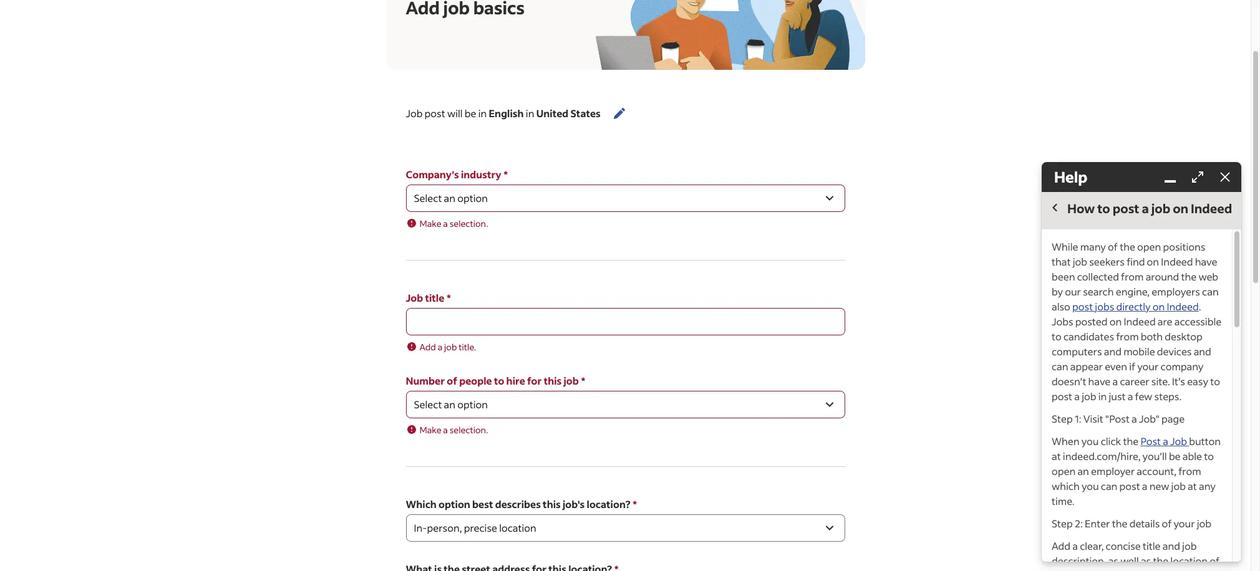 Task type: locate. For each thing, give the bounding box(es) containing it.
* right the "for"
[[581, 374, 585, 387]]

you inside button at indeed.com/hire, you'll be able to open an employer account, from which you can post a new job at any time.
[[1082, 480, 1099, 493]]

make a selection. right error icon
[[420, 218, 488, 230]]

option
[[439, 498, 470, 511]]

add inside add a clear, concise title and job description, as well as the location of your job. the job details you provi
[[1052, 540, 1071, 553]]

0 vertical spatial make a selection.
[[420, 218, 488, 230]]

your inside . jobs posted on indeed are accessible to candidates from both desktop computers and mobile devices and can appear even if your company doesn't have a career site. it's easy to post a job in just a few steps.
[[1138, 360, 1159, 373]]

are
[[1158, 315, 1173, 328]]

1 vertical spatial open
[[1052, 465, 1076, 478]]

0 horizontal spatial have
[[1088, 375, 1111, 388]]

2 horizontal spatial your
[[1174, 517, 1195, 530]]

your up add a clear, concise title and job description, as well as the location of your job. the job details you provi
[[1174, 517, 1195, 530]]

have down appear
[[1088, 375, 1111, 388]]

step
[[1052, 412, 1073, 425], [1052, 517, 1073, 530]]

1 step from the top
[[1052, 412, 1073, 425]]

1 horizontal spatial location
[[1171, 555, 1208, 568]]

a
[[1142, 200, 1149, 216], [443, 218, 448, 230], [438, 341, 442, 353], [1113, 375, 1118, 388], [1074, 390, 1080, 403], [1128, 390, 1133, 403], [1132, 412, 1137, 425], [443, 424, 448, 436], [1163, 435, 1168, 448], [1142, 480, 1148, 493], [1073, 540, 1078, 553]]

open up which
[[1052, 465, 1076, 478]]

0 horizontal spatial in
[[478, 107, 487, 120]]

post a job link
[[1141, 435, 1189, 448]]

you up indeed.com/hire,
[[1082, 435, 1099, 448]]

posted
[[1075, 315, 1108, 328]]

make right error icon
[[420, 218, 441, 230]]

positions
[[1163, 240, 1206, 253]]

1 vertical spatial be
[[1169, 450, 1181, 463]]

2 make from the top
[[420, 424, 441, 436]]

2 horizontal spatial in
[[1098, 390, 1107, 403]]

be left able
[[1169, 450, 1181, 463]]

error image left the add a job title.
[[406, 341, 417, 352]]

job down step 2: enter the details of your job on the bottom of page
[[1182, 540, 1197, 553]]

1 vertical spatial make a selection.
[[420, 424, 488, 436]]

add up number
[[420, 341, 436, 353]]

the up "find"
[[1120, 240, 1135, 253]]

to left hire
[[494, 374, 504, 387]]

0 vertical spatial location
[[499, 522, 536, 535]]

title
[[425, 291, 444, 304], [1143, 540, 1161, 553]]

make a selection. for of
[[420, 424, 488, 436]]

title right 'concise'
[[1143, 540, 1161, 553]]

0 vertical spatial error image
[[406, 341, 417, 352]]

how
[[1067, 200, 1095, 216]]

visit
[[1083, 412, 1103, 425]]

make a selection.
[[420, 218, 488, 230], [420, 424, 488, 436]]

on inside button
[[1173, 200, 1189, 216]]

selection. down people
[[450, 424, 488, 436]]

job left will
[[406, 107, 423, 120]]

have up web
[[1195, 255, 1217, 268]]

1 vertical spatial job
[[406, 291, 423, 304]]

1 vertical spatial have
[[1088, 375, 1111, 388]]

job up able
[[1170, 435, 1187, 448]]

job title *
[[406, 291, 451, 304]]

in
[[478, 107, 487, 120], [526, 107, 534, 120], [1098, 390, 1107, 403]]

can down web
[[1202, 285, 1219, 298]]

0 vertical spatial from
[[1121, 270, 1144, 283]]

on down the jobs
[[1110, 315, 1122, 328]]

1 horizontal spatial be
[[1169, 450, 1181, 463]]

error image
[[406, 341, 417, 352], [406, 424, 417, 435]]

details inside add a clear, concise title and job description, as well as the location of your job. the job details you provi
[[1130, 569, 1160, 571]]

to right how
[[1098, 200, 1110, 216]]

0 horizontal spatial location
[[499, 522, 536, 535]]

step left 2:
[[1052, 517, 1073, 530]]

post inside . jobs posted on indeed are accessible to candidates from both desktop computers and mobile devices and can appear even if your company doesn't have a career site. it's easy to post a job in just a few steps.
[[1052, 390, 1073, 403]]

precise
[[464, 522, 497, 535]]

you down an
[[1082, 480, 1099, 493]]

company's industry *
[[406, 168, 508, 181]]

can inside button at indeed.com/hire, you'll be able to open an employer account, from which you can post a new job at any time.
[[1101, 480, 1118, 493]]

a down number
[[443, 424, 448, 436]]

the right well
[[1153, 555, 1169, 568]]

doesn't
[[1052, 375, 1086, 388]]

indeed
[[1191, 200, 1232, 216], [1161, 255, 1193, 268], [1167, 300, 1199, 313], [1124, 315, 1156, 328]]

this right the "for"
[[544, 374, 562, 387]]

indeed down close icon
[[1191, 200, 1232, 216]]

selection. for industry
[[450, 218, 488, 230]]

an
[[1078, 465, 1089, 478]]

job inside . jobs posted on indeed are accessible to candidates from both desktop computers and mobile devices and can appear even if your company doesn't have a career site. it's easy to post a job in just a few steps.
[[1082, 390, 1096, 403]]

and up even
[[1104, 345, 1122, 358]]

1 make from the top
[[420, 218, 441, 230]]

add up the description,
[[1052, 540, 1071, 553]]

the right click
[[1123, 435, 1139, 448]]

make a selection. down people
[[420, 424, 488, 436]]

1 as from the left
[[1108, 555, 1119, 568]]

can down employer at the bottom right
[[1101, 480, 1118, 493]]

a up the description,
[[1073, 540, 1078, 553]]

able
[[1183, 450, 1202, 463]]

1 vertical spatial title
[[1143, 540, 1161, 553]]

and inside add a clear, concise title and job description, as well as the location of your job. the job details you provi
[[1163, 540, 1180, 553]]

have inside . jobs posted on indeed are accessible to candidates from both desktop computers and mobile devices and can appear even if your company doesn't have a career site. it's easy to post a job in just a few steps.
[[1088, 375, 1111, 388]]

1 horizontal spatial and
[[1163, 540, 1180, 553]]

of
[[1108, 240, 1118, 253], [447, 374, 457, 387], [1162, 517, 1172, 530], [1210, 555, 1220, 568]]

description,
[[1052, 555, 1106, 568]]

open up "find"
[[1137, 240, 1161, 253]]

post down employer at the bottom right
[[1120, 480, 1140, 493]]

can up the doesn't
[[1052, 360, 1068, 373]]

0 horizontal spatial can
[[1052, 360, 1068, 373]]

from down able
[[1179, 465, 1201, 478]]

1 vertical spatial can
[[1052, 360, 1068, 373]]

button
[[1189, 435, 1221, 448]]

1 horizontal spatial open
[[1137, 240, 1161, 253]]

1 horizontal spatial at
[[1188, 480, 1197, 493]]

in left english
[[478, 107, 487, 120]]

from up mobile on the right of the page
[[1116, 330, 1139, 343]]

job
[[1152, 200, 1170, 216], [1073, 255, 1087, 268], [444, 341, 457, 353], [564, 374, 579, 387], [1082, 390, 1096, 403], [1171, 480, 1186, 493], [1197, 517, 1212, 530], [1182, 540, 1197, 553], [1114, 569, 1128, 571]]

2 horizontal spatial can
[[1202, 285, 1219, 298]]

you inside add a clear, concise title and job description, as well as the location of your job. the job details you provi
[[1162, 569, 1180, 571]]

make down number
[[420, 424, 441, 436]]

to
[[1098, 200, 1110, 216], [1052, 330, 1062, 343], [494, 374, 504, 387], [1210, 375, 1220, 388], [1204, 450, 1214, 463]]

0 vertical spatial open
[[1137, 240, 1161, 253]]

2 vertical spatial can
[[1101, 480, 1118, 493]]

error image down number
[[406, 424, 417, 435]]

0 vertical spatial your
[[1138, 360, 1159, 373]]

indeed down 'employers'
[[1167, 300, 1199, 313]]

0 horizontal spatial at
[[1052, 450, 1061, 463]]

a left title.
[[438, 341, 442, 353]]

0 horizontal spatial as
[[1108, 555, 1119, 568]]

person,
[[427, 522, 462, 535]]

details down well
[[1130, 569, 1160, 571]]

job for job post will be in english in united states
[[406, 107, 423, 120]]

find
[[1127, 255, 1145, 268]]

devices
[[1157, 345, 1192, 358]]

2 vertical spatial your
[[1052, 569, 1073, 571]]

employers
[[1152, 285, 1200, 298]]

the right enter
[[1112, 517, 1128, 530]]

location right well
[[1171, 555, 1208, 568]]

0 vertical spatial at
[[1052, 450, 1061, 463]]

as
[[1108, 555, 1119, 568], [1141, 555, 1151, 568]]

can inside . jobs posted on indeed are accessible to candidates from both desktop computers and mobile devices and can appear even if your company doesn't have a career site. it's easy to post a job in just a few steps.
[[1052, 360, 1068, 373]]

job up visit
[[1082, 390, 1096, 403]]

2 make a selection. from the top
[[420, 424, 488, 436]]

1 vertical spatial at
[[1188, 480, 1197, 493]]

on right "find"
[[1147, 255, 1159, 268]]

add
[[420, 341, 436, 353], [1052, 540, 1071, 553]]

job right that
[[1073, 255, 1087, 268]]

in left just
[[1098, 390, 1107, 403]]

post right how
[[1113, 200, 1140, 216]]

location inside in-person, precise location popup button
[[499, 522, 536, 535]]

on
[[1173, 200, 1189, 216], [1147, 255, 1159, 268], [1153, 300, 1165, 313], [1110, 315, 1122, 328]]

1 error image from the top
[[406, 341, 417, 352]]

0 horizontal spatial add
[[420, 341, 436, 353]]

be right will
[[465, 107, 476, 120]]

1 vertical spatial you
[[1082, 480, 1099, 493]]

1 vertical spatial step
[[1052, 517, 1073, 530]]

0 horizontal spatial be
[[465, 107, 476, 120]]

2:
[[1075, 517, 1083, 530]]

1 horizontal spatial title
[[1143, 540, 1161, 553]]

step left 1:
[[1052, 412, 1073, 425]]

2 as from the left
[[1141, 555, 1151, 568]]

you
[[1082, 435, 1099, 448], [1082, 480, 1099, 493], [1162, 569, 1180, 571]]

and down desktop
[[1194, 345, 1211, 358]]

computers
[[1052, 345, 1102, 358]]

1 selection. from the top
[[450, 218, 488, 230]]

1 vertical spatial error image
[[406, 424, 417, 435]]

1 horizontal spatial in
[[526, 107, 534, 120]]

0 vertical spatial can
[[1202, 285, 1219, 298]]

and down step 2: enter the details of your job on the bottom of page
[[1163, 540, 1180, 553]]

job
[[406, 107, 423, 120], [406, 291, 423, 304], [1170, 435, 1187, 448]]

0 horizontal spatial open
[[1052, 465, 1076, 478]]

that
[[1052, 255, 1071, 268]]

your down the description,
[[1052, 569, 1073, 571]]

indeed down "post jobs directly on indeed"
[[1124, 315, 1156, 328]]

job up the add a job title.
[[406, 291, 423, 304]]

make
[[420, 218, 441, 230], [420, 424, 441, 436]]

job"
[[1139, 412, 1160, 425]]

can
[[1202, 285, 1219, 298], [1052, 360, 1068, 373], [1101, 480, 1118, 493]]

None field
[[406, 308, 845, 336]]

2 vertical spatial from
[[1179, 465, 1201, 478]]

number
[[406, 374, 445, 387]]

1 vertical spatial add
[[1052, 540, 1071, 553]]

1 vertical spatial selection.
[[450, 424, 488, 436]]

engine,
[[1116, 285, 1150, 298]]

describes
[[495, 498, 541, 511]]

indeed down positions
[[1161, 255, 1193, 268]]

selection.
[[450, 218, 488, 230], [450, 424, 488, 436]]

1 horizontal spatial as
[[1141, 555, 1151, 568]]

a left new
[[1142, 480, 1148, 493]]

open
[[1137, 240, 1161, 253], [1052, 465, 1076, 478]]

1 make a selection. from the top
[[420, 218, 488, 230]]

number of people to hire for this job *
[[406, 374, 585, 387]]

be
[[465, 107, 476, 120], [1169, 450, 1181, 463]]

0 vertical spatial add
[[420, 341, 436, 353]]

1 horizontal spatial have
[[1195, 255, 1217, 268]]

job right new
[[1171, 480, 1186, 493]]

job for job title *
[[406, 291, 423, 304]]

2 vertical spatial you
[[1162, 569, 1180, 571]]

0 vertical spatial step
[[1052, 412, 1073, 425]]

1 vertical spatial your
[[1174, 517, 1195, 530]]

selection. down company's industry *
[[450, 218, 488, 230]]

at down when
[[1052, 450, 1061, 463]]

job down minimize icon at the right
[[1152, 200, 1170, 216]]

2 step from the top
[[1052, 517, 1073, 530]]

* right industry
[[504, 168, 508, 181]]

a up "find"
[[1142, 200, 1149, 216]]

this left job's
[[543, 498, 561, 511]]

2 selection. from the top
[[450, 424, 488, 436]]

have
[[1195, 255, 1217, 268], [1088, 375, 1111, 388]]

job down well
[[1114, 569, 1128, 571]]

1 vertical spatial make
[[420, 424, 441, 436]]

details up 'concise'
[[1130, 517, 1160, 530]]

* up the add a job title.
[[447, 291, 451, 304]]

1 horizontal spatial can
[[1101, 480, 1118, 493]]

0 vertical spatial be
[[465, 107, 476, 120]]

when you click the post a job
[[1052, 435, 1189, 448]]

1 horizontal spatial your
[[1138, 360, 1159, 373]]

0 vertical spatial have
[[1195, 255, 1217, 268]]

you down step 2: enter the details of your job on the bottom of page
[[1162, 569, 1180, 571]]

2 vertical spatial job
[[1170, 435, 1187, 448]]

your
[[1138, 360, 1159, 373], [1174, 517, 1195, 530], [1052, 569, 1073, 571]]

2 error image from the top
[[406, 424, 417, 435]]

seekers
[[1089, 255, 1125, 268]]

which
[[1052, 480, 1080, 493]]

as up the the
[[1108, 555, 1119, 568]]

step for step 1: visit "post a job" page
[[1052, 412, 1073, 425]]

title up the add a job title.
[[425, 291, 444, 304]]

0 horizontal spatial your
[[1052, 569, 1073, 571]]

company
[[1161, 360, 1204, 373]]

0 vertical spatial title
[[425, 291, 444, 304]]

1 vertical spatial location
[[1171, 555, 1208, 568]]

post down the doesn't
[[1052, 390, 1073, 403]]

1 horizontal spatial add
[[1052, 540, 1071, 553]]

0 vertical spatial job
[[406, 107, 423, 120]]

it's
[[1172, 375, 1185, 388]]

your right if
[[1138, 360, 1159, 373]]

location down describes
[[499, 522, 536, 535]]

this
[[544, 374, 562, 387], [543, 498, 561, 511]]

location inside add a clear, concise title and job description, as well as the location of your job. the job details you provi
[[1171, 555, 1208, 568]]

in left united
[[526, 107, 534, 120]]

to down button
[[1204, 450, 1214, 463]]

error image
[[406, 218, 417, 229]]

a right error icon
[[443, 218, 448, 230]]

in-person, precise location button
[[406, 515, 845, 542]]

from up engine,
[[1121, 270, 1144, 283]]

on down minimize icon at the right
[[1173, 200, 1189, 216]]

1 vertical spatial details
[[1130, 569, 1160, 571]]

directly
[[1116, 300, 1151, 313]]

0 vertical spatial make
[[420, 218, 441, 230]]

location
[[499, 522, 536, 535], [1171, 555, 1208, 568]]

1 vertical spatial from
[[1116, 330, 1139, 343]]

post
[[425, 107, 445, 120], [1113, 200, 1140, 216], [1072, 300, 1093, 313], [1052, 390, 1073, 403], [1120, 480, 1140, 493]]

at left any
[[1188, 480, 1197, 493]]

0 vertical spatial this
[[544, 374, 562, 387]]

as right well
[[1141, 555, 1151, 568]]

0 vertical spatial selection.
[[450, 218, 488, 230]]

a inside button
[[1142, 200, 1149, 216]]



Task type: describe. For each thing, give the bounding box(es) containing it.
the inside add a clear, concise title and job description, as well as the location of your job. the job details you provi
[[1153, 555, 1169, 568]]

the for post
[[1123, 435, 1139, 448]]

to right easy
[[1210, 375, 1220, 388]]

0 vertical spatial details
[[1130, 517, 1160, 530]]

job left title.
[[444, 341, 457, 353]]

easy
[[1187, 375, 1208, 388]]

post left will
[[425, 107, 445, 120]]

new
[[1150, 480, 1169, 493]]

on up are
[[1153, 300, 1165, 313]]

the left web
[[1181, 270, 1197, 283]]

when
[[1052, 435, 1080, 448]]

step 1: visit "post a job" page
[[1052, 412, 1185, 425]]

in-
[[414, 522, 427, 535]]

add for add a clear, concise title and job description, as well as the location of your job. the job details you provi
[[1052, 540, 1071, 553]]

0 horizontal spatial and
[[1104, 345, 1122, 358]]

company's
[[406, 168, 459, 181]]

make for company's
[[420, 218, 441, 230]]

concise
[[1106, 540, 1141, 553]]

states
[[571, 107, 601, 120]]

web
[[1199, 270, 1218, 283]]

error image for number of people to hire for this job
[[406, 424, 417, 435]]

make a selection. for industry
[[420, 218, 488, 230]]

which
[[406, 498, 437, 511]]

post jobs directly on indeed link
[[1072, 300, 1199, 313]]

our
[[1065, 285, 1081, 298]]

a left job"
[[1132, 412, 1137, 425]]

a inside add a clear, concise title and job description, as well as the location of your job. the job details you provi
[[1073, 540, 1078, 553]]

also
[[1052, 300, 1070, 313]]

how to post a job on indeed button
[[1047, 197, 1237, 224]]

for
[[527, 374, 542, 387]]

few
[[1135, 390, 1153, 403]]

make for number
[[420, 424, 441, 436]]

employer
[[1091, 465, 1135, 478]]

job.
[[1075, 569, 1092, 571]]

site.
[[1152, 375, 1170, 388]]

post inside how to post a job on indeed button
[[1113, 200, 1140, 216]]

job inside button
[[1152, 200, 1170, 216]]

minimize image
[[1163, 170, 1178, 185]]

desktop
[[1165, 330, 1203, 343]]

open inside "while many of the open positions that job seekers find on indeed have been collected from around the web by our search engine, employers can also"
[[1137, 240, 1161, 253]]

be inside button at indeed.com/hire, you'll be able to open an employer account, from which you can post a new job at any time.
[[1169, 450, 1181, 463]]

of inside add a clear, concise title and job description, as well as the location of your job. the job details you provi
[[1210, 555, 1220, 568]]

error image for job title
[[406, 341, 417, 352]]

to down 'jobs'
[[1052, 330, 1062, 343]]

well
[[1121, 555, 1139, 568]]

open inside button at indeed.com/hire, you'll be able to open an employer account, from which you can post a new job at any time.
[[1052, 465, 1076, 478]]

around
[[1146, 270, 1179, 283]]

from inside button at indeed.com/hire, you'll be able to open an employer account, from which you can post a new job at any time.
[[1179, 465, 1201, 478]]

people
[[459, 374, 492, 387]]

button at indeed.com/hire, you'll be able to open an employer account, from which you can post a new job at any time.
[[1052, 435, 1221, 508]]

account,
[[1137, 465, 1177, 478]]

your inside add a clear, concise title and job description, as well as the location of your job. the job details you provi
[[1052, 569, 1073, 571]]

title.
[[459, 341, 476, 353]]

have inside "while many of the open positions that job seekers find on indeed have been collected from around the web by our search engine, employers can also"
[[1195, 255, 1217, 268]]

a down even
[[1113, 375, 1118, 388]]

appear
[[1070, 360, 1103, 373]]

add a job title.
[[420, 341, 476, 353]]

1 vertical spatial this
[[543, 498, 561, 511]]

job's
[[563, 498, 585, 511]]

job post will be in english in united states
[[406, 107, 601, 120]]

even
[[1105, 360, 1127, 373]]

indeed inside button
[[1191, 200, 1232, 216]]

2 horizontal spatial and
[[1194, 345, 1211, 358]]

from inside "while many of the open positions that job seekers find on indeed have been collected from around the web by our search engine, employers can also"
[[1121, 270, 1144, 283]]

indeed.com/hire,
[[1063, 450, 1141, 463]]

job right the "for"
[[564, 374, 579, 387]]

of inside "while many of the open positions that job seekers find on indeed have been collected from around the web by our search engine, employers can also"
[[1108, 240, 1118, 253]]

indeed inside "while many of the open positions that job seekers find on indeed have been collected from around the web by our search engine, employers can also"
[[1161, 255, 1193, 268]]

in-person, precise location
[[414, 522, 536, 535]]

job inside "while many of the open positions that job seekers find on indeed have been collected from around the web by our search engine, employers can also"
[[1073, 255, 1087, 268]]

selection. for of
[[450, 424, 488, 436]]

step 2: enter the details of your job
[[1052, 517, 1212, 530]]

job inside button at indeed.com/hire, you'll be able to open an employer account, from which you can post a new job at any time.
[[1171, 480, 1186, 493]]

on inside "while many of the open positions that job seekers find on indeed have been collected from around the web by our search engine, employers can also"
[[1147, 255, 1159, 268]]

which option best describes this job's location? *
[[406, 498, 637, 511]]

the
[[1094, 569, 1112, 571]]

clear,
[[1080, 540, 1104, 553]]

add a clear, concise title and job description, as well as the location of your job. the job details you provi
[[1052, 540, 1221, 571]]

job down any
[[1197, 517, 1212, 530]]

jobs
[[1052, 315, 1073, 328]]

job post language or country image
[[612, 106, 627, 121]]

jobs
[[1095, 300, 1114, 313]]

steps.
[[1155, 390, 1182, 403]]

any
[[1199, 480, 1216, 493]]

been
[[1052, 270, 1075, 283]]

close image
[[1218, 170, 1233, 185]]

while many of the open positions that job seekers find on indeed have been collected from around the web by our search engine, employers can also
[[1052, 240, 1219, 313]]

hire
[[506, 374, 525, 387]]

industry
[[461, 168, 501, 181]]

search
[[1083, 285, 1114, 298]]

"post
[[1105, 412, 1130, 425]]

in inside . jobs posted on indeed are accessible to candidates from both desktop computers and mobile devices and can appear even if your company doesn't have a career site. it's easy to post a job in just a few steps.
[[1098, 390, 1107, 403]]

just
[[1109, 390, 1126, 403]]

a right post at the bottom
[[1163, 435, 1168, 448]]

time.
[[1052, 495, 1075, 508]]

* up in-person, precise location popup button
[[633, 498, 637, 511]]

the for details
[[1112, 517, 1128, 530]]

can inside "while many of the open positions that job seekers find on indeed have been collected from around the web by our search engine, employers can also"
[[1202, 285, 1219, 298]]

united
[[536, 107, 569, 120]]

to inside button at indeed.com/hire, you'll be able to open an employer account, from which you can post a new job at any time.
[[1204, 450, 1214, 463]]

post
[[1141, 435, 1161, 448]]

from inside . jobs posted on indeed are accessible to candidates from both desktop computers and mobile devices and can appear even if your company doesn't have a career site. it's easy to post a job in just a few steps.
[[1116, 330, 1139, 343]]

location?
[[587, 498, 630, 511]]

if
[[1129, 360, 1136, 373]]

best
[[472, 498, 493, 511]]

0 horizontal spatial title
[[425, 291, 444, 304]]

on inside . jobs posted on indeed are accessible to candidates from both desktop computers and mobile devices and can appear even if your company doesn't have a career site. it's easy to post a job in just a few steps.
[[1110, 315, 1122, 328]]

to inside button
[[1098, 200, 1110, 216]]

the for open
[[1120, 240, 1135, 253]]

english
[[489, 107, 524, 120]]

by
[[1052, 285, 1063, 298]]

mobile
[[1124, 345, 1155, 358]]

post up posted
[[1072, 300, 1093, 313]]

many
[[1080, 240, 1106, 253]]

. jobs posted on indeed are accessible to candidates from both desktop computers and mobile devices and can appear even if your company doesn't have a career site. it's easy to post a job in just a few steps.
[[1052, 300, 1222, 403]]

help
[[1054, 167, 1088, 186]]

a down the doesn't
[[1074, 390, 1080, 403]]

accessible
[[1175, 315, 1222, 328]]

you'll
[[1143, 450, 1167, 463]]

indeed inside . jobs posted on indeed are accessible to candidates from both desktop computers and mobile devices and can appear even if your company doesn't have a career site. it's easy to post a job in just a few steps.
[[1124, 315, 1156, 328]]

step for step 2: enter the details of your job
[[1052, 517, 1073, 530]]

page
[[1162, 412, 1185, 425]]

expand view image
[[1190, 170, 1205, 185]]

collected
[[1077, 270, 1119, 283]]

.
[[1199, 300, 1201, 313]]

0 vertical spatial you
[[1082, 435, 1099, 448]]

click
[[1101, 435, 1121, 448]]

a inside button at indeed.com/hire, you'll be able to open an employer account, from which you can post a new job at any time.
[[1142, 480, 1148, 493]]

enter
[[1085, 517, 1110, 530]]

title inside add a clear, concise title and job description, as well as the location of your job. the job details you provi
[[1143, 540, 1161, 553]]

post inside button at indeed.com/hire, you'll be able to open an employer account, from which you can post a new job at any time.
[[1120, 480, 1140, 493]]

a right just
[[1128, 390, 1133, 403]]

post jobs directly on indeed
[[1072, 300, 1199, 313]]

both
[[1141, 330, 1163, 343]]

how to post a job on indeed
[[1067, 200, 1232, 216]]

add for add a job title.
[[420, 341, 436, 353]]

career
[[1120, 375, 1150, 388]]



Task type: vqa. For each thing, say whether or not it's contained in the screenshot.
the up corresponding to 2FA
no



